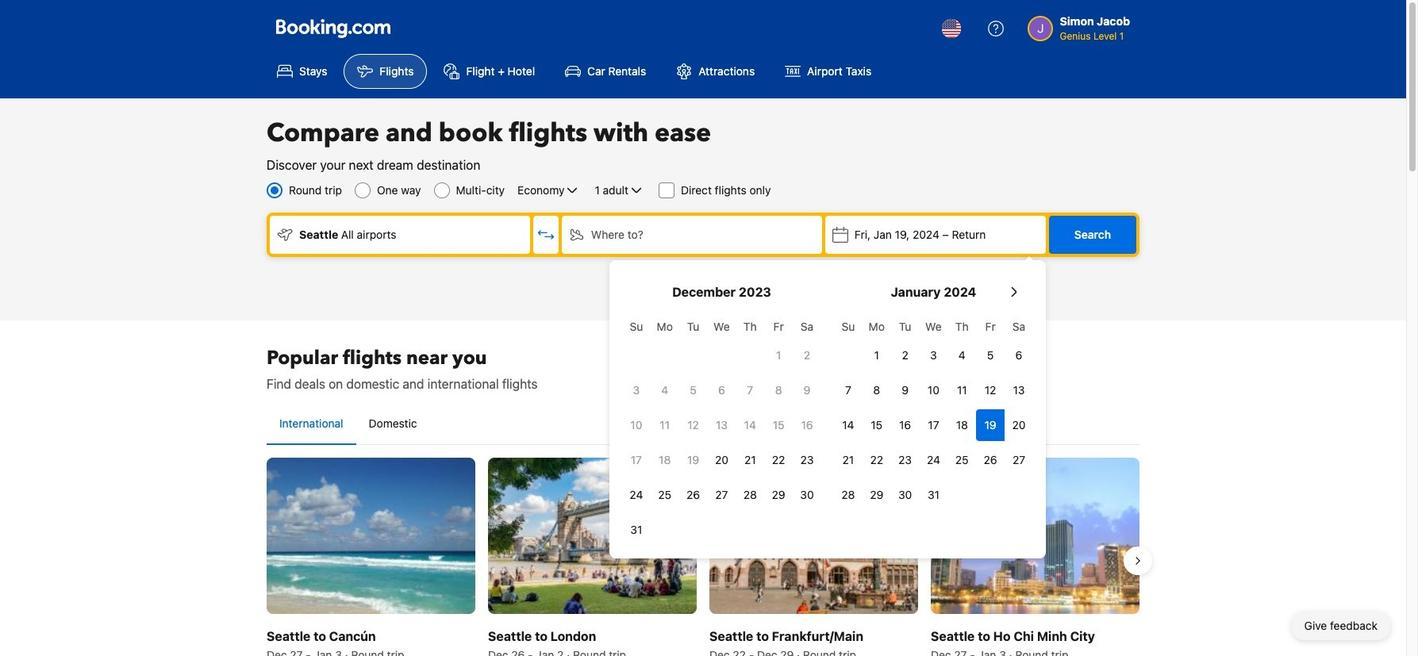 Task type: vqa. For each thing, say whether or not it's contained in the screenshot.
2 January 2024 option
yes



Task type: locate. For each thing, give the bounding box(es) containing it.
23 January 2024 checkbox
[[891, 444, 920, 476]]

1 horizontal spatial grid
[[834, 311, 1033, 511]]

7 December 2023 checkbox
[[736, 375, 764, 406]]

booking.com logo image
[[276, 19, 390, 38], [276, 19, 390, 38]]

30 December 2023 checkbox
[[793, 479, 821, 511]]

27 January 2024 checkbox
[[1005, 444, 1033, 476]]

1 December 2023 checkbox
[[764, 340, 793, 371]]

22 December 2023 checkbox
[[764, 444, 793, 476]]

17 December 2023 checkbox
[[622, 444, 651, 476]]

23 December 2023 checkbox
[[793, 444, 821, 476]]

8 January 2024 checkbox
[[863, 375, 891, 406]]

8 December 2023 checkbox
[[764, 375, 793, 406]]

4 December 2023 checkbox
[[651, 375, 679, 406]]

27 December 2023 checkbox
[[708, 479, 736, 511]]

11 January 2024 checkbox
[[948, 375, 976, 406]]

16 December 2023 checkbox
[[793, 410, 821, 441]]

2 January 2024 checkbox
[[891, 340, 920, 371]]

cell
[[976, 406, 1005, 441]]

2 December 2023 checkbox
[[793, 340, 821, 371]]

grid
[[622, 311, 821, 546], [834, 311, 1033, 511]]

22 January 2024 checkbox
[[863, 444, 891, 476]]

4 January 2024 checkbox
[[948, 340, 976, 371]]

18 December 2023 checkbox
[[651, 444, 679, 476]]

0 horizontal spatial grid
[[622, 311, 821, 546]]

seattle to london image
[[488, 458, 697, 615]]

14 December 2023 checkbox
[[736, 410, 764, 441]]

13 January 2024 checkbox
[[1005, 375, 1033, 406]]

29 January 2024 checkbox
[[863, 479, 891, 511]]

16 January 2024 checkbox
[[891, 410, 920, 441]]

12 December 2023 checkbox
[[679, 410, 708, 441]]

9 January 2024 checkbox
[[891, 375, 920, 406]]

region
[[254, 452, 1152, 656]]

21 December 2023 checkbox
[[736, 444, 764, 476]]

tab list
[[267, 403, 1140, 446]]

6 January 2024 checkbox
[[1005, 340, 1033, 371]]

18 January 2024 checkbox
[[948, 410, 976, 441]]

11 December 2023 checkbox
[[651, 410, 679, 441]]



Task type: describe. For each thing, give the bounding box(es) containing it.
30 January 2024 checkbox
[[891, 479, 920, 511]]

31 January 2024 checkbox
[[920, 479, 948, 511]]

6 December 2023 checkbox
[[708, 375, 736, 406]]

9 December 2023 checkbox
[[793, 375, 821, 406]]

25 January 2024 checkbox
[[948, 444, 976, 476]]

seattle to ho chi minh city image
[[931, 458, 1140, 615]]

2 grid from the left
[[834, 311, 1033, 511]]

10 December 2023 checkbox
[[622, 410, 651, 441]]

5 December 2023 checkbox
[[679, 375, 708, 406]]

19 December 2023 checkbox
[[679, 444, 708, 476]]

5 January 2024 checkbox
[[976, 340, 1005, 371]]

29 December 2023 checkbox
[[764, 479, 793, 511]]

12 January 2024 checkbox
[[976, 375, 1005, 406]]

3 January 2024 checkbox
[[920, 340, 948, 371]]

24 December 2023 checkbox
[[622, 479, 651, 511]]

seattle to cancún image
[[267, 458, 475, 615]]

15 December 2023 checkbox
[[764, 410, 793, 441]]

31 December 2023 checkbox
[[622, 514, 651, 546]]

15 January 2024 checkbox
[[863, 410, 891, 441]]

25 December 2023 checkbox
[[651, 479, 679, 511]]

26 January 2024 checkbox
[[976, 444, 1005, 476]]

19 January 2024 checkbox
[[976, 410, 1005, 441]]

28 January 2024 checkbox
[[834, 479, 863, 511]]

21 January 2024 checkbox
[[834, 444, 863, 476]]

28 December 2023 checkbox
[[736, 479, 764, 511]]

24 January 2024 checkbox
[[920, 444, 948, 476]]

3 December 2023 checkbox
[[622, 375, 651, 406]]

10 January 2024 checkbox
[[920, 375, 948, 406]]

20 December 2023 checkbox
[[708, 444, 736, 476]]

17 January 2024 checkbox
[[920, 410, 948, 441]]

seattle to frankfurt/main image
[[710, 458, 918, 615]]

14 January 2024 checkbox
[[834, 410, 863, 441]]

26 December 2023 checkbox
[[679, 479, 708, 511]]

20 January 2024 checkbox
[[1005, 410, 1033, 441]]

1 grid from the left
[[622, 311, 821, 546]]

7 January 2024 checkbox
[[834, 375, 863, 406]]

1 January 2024 checkbox
[[863, 340, 891, 371]]

13 December 2023 checkbox
[[708, 410, 736, 441]]



